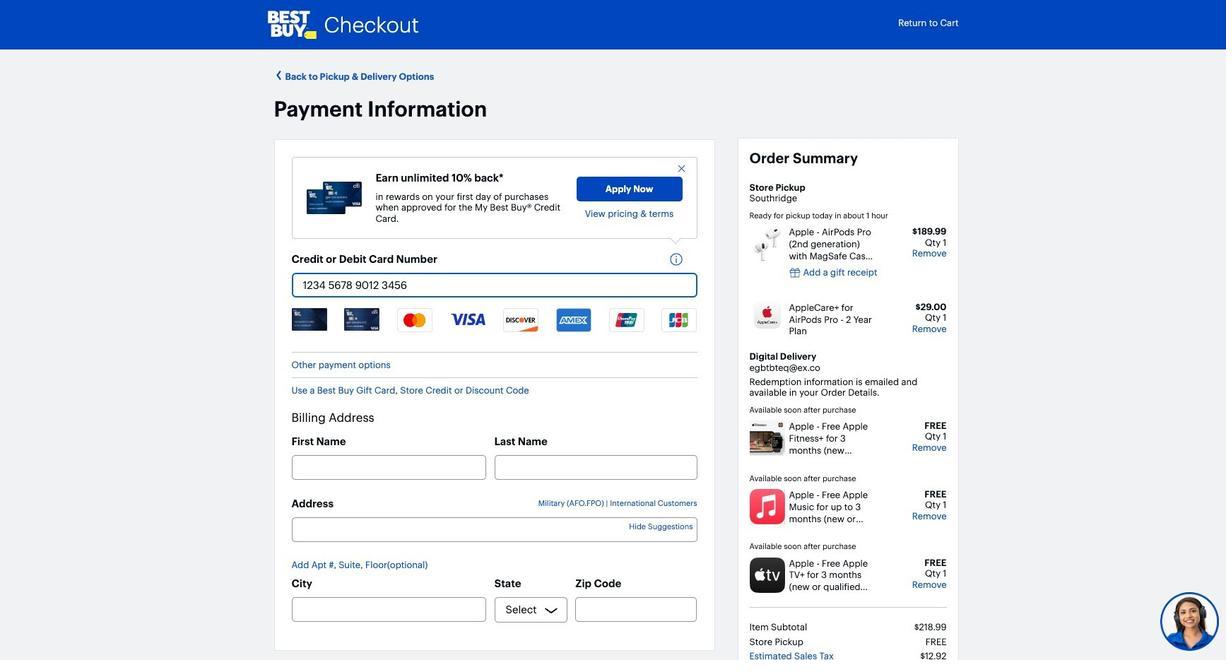 Task type: vqa. For each thing, say whether or not it's contained in the screenshot.
information icon
yes



Task type: describe. For each thing, give the bounding box(es) containing it.
discover image
[[503, 308, 539, 332]]

amex image
[[556, 308, 591, 332]]

my best buy credit card image
[[306, 182, 362, 214]]

jcb image
[[662, 308, 697, 332]]



Task type: locate. For each thing, give the bounding box(es) containing it.
best buy help human beacon image
[[1160, 591, 1220, 651]]

2 my best buy card image from the left
[[344, 308, 380, 331]]

0 horizontal spatial my best buy card image
[[292, 308, 327, 331]]

mastercard image
[[397, 308, 433, 332]]

1 horizontal spatial my best buy card image
[[344, 308, 380, 331]]

information image
[[669, 253, 690, 267]]

1 my best buy card image from the left
[[292, 308, 327, 331]]

None text field
[[292, 273, 697, 298], [292, 455, 486, 480], [292, 273, 697, 298], [292, 455, 486, 480]]

union pay image
[[609, 308, 644, 332]]

close image
[[676, 163, 687, 174]]

None field
[[292, 517, 697, 542]]

visa image
[[450, 308, 486, 326]]

list
[[292, 308, 697, 345]]

None text field
[[494, 455, 697, 480], [292, 598, 486, 622], [576, 598, 697, 622], [494, 455, 697, 480], [292, 598, 486, 622], [576, 598, 697, 622]]

my best buy card image
[[292, 308, 327, 331], [344, 308, 380, 331]]



